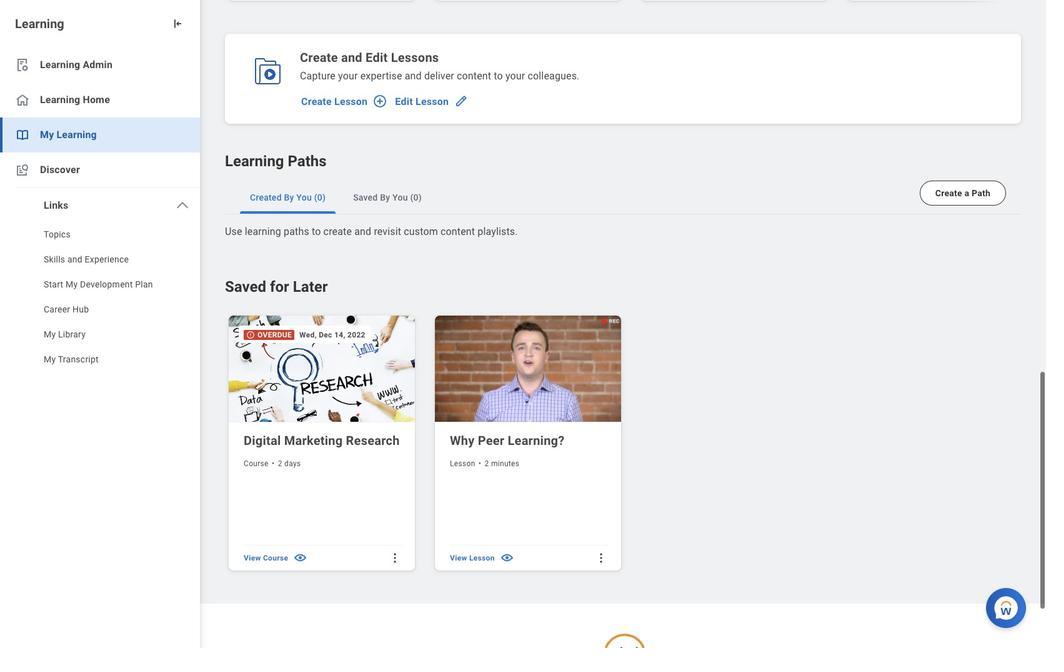 Task type: describe. For each thing, give the bounding box(es) containing it.
learning for learning home
[[40, 94, 80, 106]]

expertise
[[361, 70, 403, 82]]

use learning paths to create and revisit custom content playlists.
[[225, 226, 518, 238]]

links button
[[0, 188, 200, 223]]

lesson for edit lesson
[[416, 95, 449, 107]]

book open image
[[15, 128, 30, 143]]

digital marketing research
[[244, 433, 400, 448]]

lessons
[[391, 50, 439, 65]]

edit lesson link
[[390, 89, 472, 114]]

why peer learning? image
[[435, 316, 624, 423]]

my learning link
[[0, 118, 200, 153]]

marketing
[[284, 433, 343, 448]]

saved for later
[[225, 278, 328, 296]]

dec
[[319, 331, 333, 340]]

my inside start my development plan link
[[66, 280, 78, 290]]

2022
[[348, 331, 366, 340]]

report parameter image
[[15, 58, 30, 73]]

1 vertical spatial course
[[263, 554, 288, 563]]

saved for saved by you (0)
[[353, 193, 378, 203]]

list containing learning admin
[[0, 48, 200, 373]]

path
[[973, 188, 991, 198]]

use
[[225, 226, 242, 238]]

view course
[[244, 554, 288, 563]]

playlists.
[[478, 226, 518, 238]]

start my development plan
[[44, 280, 153, 290]]

you for saved by you (0)
[[393, 193, 408, 203]]

my for my library
[[44, 330, 56, 340]]

create a path
[[936, 188, 991, 198]]

transformation import image
[[171, 18, 184, 30]]

start
[[44, 280, 63, 290]]

a
[[965, 188, 970, 198]]

career hub
[[44, 305, 89, 315]]

plus circle image
[[373, 94, 388, 109]]

why peer learning?
[[450, 433, 565, 448]]

days
[[285, 460, 301, 468]]

related actions vertical image
[[595, 552, 608, 565]]

lesson for view lesson
[[470, 554, 495, 563]]

2 your from the left
[[506, 70, 526, 82]]

2 minutes
[[485, 460, 520, 468]]

my learning
[[40, 129, 97, 141]]

career hub link
[[0, 298, 200, 323]]

for
[[270, 278, 289, 296]]

skills and experience
[[44, 255, 129, 265]]

create a path button
[[921, 181, 1007, 206]]

1 your from the left
[[338, 70, 358, 82]]

view for why peer learning?
[[450, 554, 468, 563]]

experience
[[85, 255, 129, 265]]

list containing digital marketing research
[[225, 312, 637, 574]]

edit image
[[454, 94, 469, 109]]

create lesson link
[[296, 89, 390, 114]]

learning paths tabs tab list
[[225, 181, 1022, 215]]

learning admin link
[[0, 48, 200, 83]]

deliver
[[425, 70, 455, 82]]

and inside 'link'
[[68, 255, 83, 265]]

create for and
[[300, 50, 338, 65]]

start my development plan link
[[0, 273, 200, 298]]

view lesson
[[450, 554, 495, 563]]

plan
[[135, 280, 153, 290]]

saved for saved for later
[[225, 278, 266, 296]]

learning
[[245, 226, 281, 238]]

custom
[[404, 226, 438, 238]]

content inside the create and edit lessons capture your expertise and deliver content to your colleagues.
[[457, 70, 492, 82]]

my library
[[44, 330, 86, 340]]

learning down the learning home
[[57, 129, 97, 141]]

(0) for saved by you (0)
[[411, 193, 422, 203]]

links
[[44, 200, 68, 211]]

learning home
[[40, 94, 110, 106]]

visible image for peer
[[500, 551, 515, 566]]

1 vertical spatial edit
[[395, 95, 413, 107]]

to inside the create and edit lessons capture your expertise and deliver content to your colleagues.
[[494, 70, 503, 82]]

learning paths
[[225, 153, 327, 170]]

exclamation circle image
[[246, 331, 255, 340]]

my transcript
[[44, 355, 99, 365]]

my transcript link
[[0, 348, 200, 373]]

topics
[[44, 230, 71, 240]]

wed, dec 14, 2022
[[300, 331, 366, 340]]

peer
[[478, 433, 505, 448]]



Task type: locate. For each thing, give the bounding box(es) containing it.
learning
[[15, 16, 64, 31], [40, 59, 80, 71], [40, 94, 80, 106], [57, 129, 97, 141], [225, 153, 284, 170]]

14,
[[335, 331, 346, 340]]

edit up expertise
[[366, 50, 388, 65]]

2 for marketing
[[278, 460, 283, 468]]

0 vertical spatial create
[[300, 50, 338, 65]]

learning up report parameter 'image' at the top of the page
[[15, 16, 64, 31]]

create
[[324, 226, 352, 238]]

your up create lesson 'link'
[[338, 70, 358, 82]]

(0) for created by you (0)
[[314, 193, 326, 203]]

and
[[341, 50, 363, 65], [405, 70, 422, 82], [355, 226, 372, 238], [68, 255, 83, 265]]

create up capture
[[300, 50, 338, 65]]

visible image right view lesson
[[500, 551, 515, 566]]

1 horizontal spatial by
[[380, 193, 390, 203]]

1 horizontal spatial view
[[450, 554, 468, 563]]

learning for learning paths
[[225, 153, 284, 170]]

later
[[293, 278, 328, 296]]

capture
[[300, 70, 336, 82]]

learning for learning admin
[[40, 59, 80, 71]]

digital marketing research image
[[229, 316, 418, 423]]

0 horizontal spatial (0)
[[314, 193, 326, 203]]

why
[[450, 433, 475, 448]]

create inside button
[[936, 188, 963, 198]]

my left library
[[44, 330, 56, 340]]

and up expertise
[[341, 50, 363, 65]]

learning admin
[[40, 59, 113, 71]]

(0) inside button
[[411, 193, 422, 203]]

create for lesson
[[301, 95, 332, 107]]

saved left the for
[[225, 278, 266, 296]]

revisit
[[374, 226, 402, 238]]

2 days
[[278, 460, 301, 468]]

paths
[[288, 153, 327, 170]]

saved inside button
[[353, 193, 378, 203]]

my inside my learning link
[[40, 129, 54, 141]]

1 horizontal spatial you
[[393, 193, 408, 203]]

create inside 'link'
[[301, 95, 332, 107]]

(0) inside button
[[314, 193, 326, 203]]

0 horizontal spatial by
[[284, 193, 294, 203]]

2 vertical spatial create
[[936, 188, 963, 198]]

0 horizontal spatial 2
[[278, 460, 283, 468]]

learning up 'created'
[[225, 153, 284, 170]]

and right the skills
[[68, 255, 83, 265]]

transcript
[[58, 355, 99, 365]]

to
[[494, 70, 503, 82], [312, 226, 321, 238]]

create left a
[[936, 188, 963, 198]]

1 visible image from the left
[[293, 551, 308, 566]]

create and edit lessons capture your expertise and deliver content to your colleagues.
[[300, 50, 580, 82]]

my right start on the top left of page
[[66, 280, 78, 290]]

1 horizontal spatial saved
[[353, 193, 378, 203]]

colleagues.
[[528, 70, 580, 82]]

2 (0) from the left
[[411, 193, 422, 203]]

discover
[[40, 164, 80, 176]]

(0) down paths
[[314, 193, 326, 203]]

minutes
[[492, 460, 520, 468]]

lesson for create lesson
[[335, 95, 368, 107]]

by right 'created'
[[284, 193, 294, 203]]

development
[[80, 280, 133, 290]]

2
[[278, 460, 283, 468], [485, 460, 489, 468]]

1 (0) from the left
[[314, 193, 326, 203]]

by
[[284, 193, 294, 203], [380, 193, 390, 203]]

paths
[[284, 226, 310, 238]]

1 horizontal spatial visible image
[[500, 551, 515, 566]]

you up revisit
[[393, 193, 408, 203]]

home image
[[15, 93, 30, 108]]

created by you (0) button
[[240, 181, 336, 214]]

my left transcript
[[44, 355, 56, 365]]

view for digital marketing research
[[244, 554, 261, 563]]

wed,
[[300, 331, 317, 340]]

1 view from the left
[[244, 554, 261, 563]]

visible image for marketing
[[293, 551, 308, 566]]

1 2 from the left
[[278, 460, 283, 468]]

2 you from the left
[[393, 193, 408, 203]]

0 horizontal spatial view
[[244, 554, 261, 563]]

edit
[[366, 50, 388, 65], [395, 95, 413, 107]]

library
[[58, 330, 86, 340]]

2 by from the left
[[380, 193, 390, 203]]

2 left days
[[278, 460, 283, 468]]

0 vertical spatial course
[[244, 460, 269, 468]]

2 left minutes
[[485, 460, 489, 468]]

2 2 from the left
[[485, 460, 489, 468]]

0 vertical spatial content
[[457, 70, 492, 82]]

by for saved
[[380, 193, 390, 203]]

2 for peer
[[485, 460, 489, 468]]

created
[[250, 193, 282, 203]]

topics link
[[0, 223, 200, 248]]

visible image right view course
[[293, 551, 308, 566]]

0 horizontal spatial to
[[312, 226, 321, 238]]

(0) up custom
[[411, 193, 422, 203]]

2 view from the left
[[450, 554, 468, 563]]

0 horizontal spatial edit
[[366, 50, 388, 65]]

list
[[225, 0, 1047, 4], [0, 48, 200, 373], [0, 223, 200, 373], [225, 312, 637, 574]]

my inside my transcript link
[[44, 355, 56, 365]]

edit inside the create and edit lessons capture your expertise and deliver content to your colleagues.
[[366, 50, 388, 65]]

lesson inside 'link'
[[335, 95, 368, 107]]

my library link
[[0, 323, 200, 348]]

my right 'book open' image
[[40, 129, 54, 141]]

digital marketing research link
[[244, 432, 403, 450]]

digital
[[244, 433, 281, 448]]

discover link
[[0, 153, 200, 188]]

0 vertical spatial saved
[[353, 193, 378, 203]]

list containing topics
[[0, 223, 200, 373]]

create lesson
[[301, 95, 368, 107]]

your
[[338, 70, 358, 82], [506, 70, 526, 82]]

view
[[244, 554, 261, 563], [450, 554, 468, 563]]

admin
[[83, 59, 113, 71]]

you
[[297, 193, 312, 203], [393, 193, 408, 203]]

learning for learning
[[15, 16, 64, 31]]

home
[[83, 94, 110, 106]]

by for created
[[284, 193, 294, 203]]

1 you from the left
[[297, 193, 312, 203]]

career
[[44, 305, 70, 315]]

my for my transcript
[[44, 355, 56, 365]]

create down capture
[[301, 95, 332, 107]]

saved up use learning paths to create and revisit custom content playlists.
[[353, 193, 378, 203]]

0 horizontal spatial your
[[338, 70, 358, 82]]

and left revisit
[[355, 226, 372, 238]]

content up edit image
[[457, 70, 492, 82]]

my inside "my library" link
[[44, 330, 56, 340]]

and down lessons
[[405, 70, 422, 82]]

chevron up image
[[175, 198, 190, 213]]

1 vertical spatial content
[[441, 226, 475, 238]]

content right custom
[[441, 226, 475, 238]]

saved by you (0) button
[[343, 181, 432, 214]]

2 visible image from the left
[[500, 551, 515, 566]]

you inside button
[[297, 193, 312, 203]]

by inside button
[[284, 193, 294, 203]]

skills
[[44, 255, 65, 265]]

your left 'colleagues.'
[[506, 70, 526, 82]]

(0)
[[314, 193, 326, 203], [411, 193, 422, 203]]

saved
[[353, 193, 378, 203], [225, 278, 266, 296]]

0 vertical spatial to
[[494, 70, 503, 82]]

1 horizontal spatial (0)
[[411, 193, 422, 203]]

by inside button
[[380, 193, 390, 203]]

1 vertical spatial saved
[[225, 278, 266, 296]]

why peer learning? link
[[450, 432, 609, 450]]

0 horizontal spatial visible image
[[293, 551, 308, 566]]

1 horizontal spatial to
[[494, 70, 503, 82]]

learning?
[[508, 433, 565, 448]]

hub
[[73, 305, 89, 315]]

overdue
[[258, 331, 292, 340]]

learning home link
[[0, 83, 200, 118]]

1 horizontal spatial edit
[[395, 95, 413, 107]]

1 by from the left
[[284, 193, 294, 203]]

to right paths
[[312, 226, 321, 238]]

lesson
[[335, 95, 368, 107], [416, 95, 449, 107], [450, 460, 476, 468], [470, 554, 495, 563]]

research
[[346, 433, 400, 448]]

edit right the plus circle icon
[[395, 95, 413, 107]]

1 horizontal spatial your
[[506, 70, 526, 82]]

saved by you (0)
[[353, 193, 422, 203]]

learning up my learning
[[40, 94, 80, 106]]

0 vertical spatial edit
[[366, 50, 388, 65]]

content
[[457, 70, 492, 82], [441, 226, 475, 238]]

to left 'colleagues.'
[[494, 70, 503, 82]]

1 vertical spatial create
[[301, 95, 332, 107]]

learning left admin
[[40, 59, 80, 71]]

by up revisit
[[380, 193, 390, 203]]

my for my learning
[[40, 129, 54, 141]]

edit lesson
[[395, 95, 449, 107]]

created by you (0)
[[250, 193, 326, 203]]

my
[[40, 129, 54, 141], [66, 280, 78, 290], [44, 330, 56, 340], [44, 355, 56, 365]]

1 vertical spatial to
[[312, 226, 321, 238]]

skills and experience link
[[0, 248, 200, 273]]

1 horizontal spatial 2
[[485, 460, 489, 468]]

0 horizontal spatial saved
[[225, 278, 266, 296]]

you inside button
[[393, 193, 408, 203]]

create
[[300, 50, 338, 65], [301, 95, 332, 107], [936, 188, 963, 198]]

you for created by you (0)
[[297, 193, 312, 203]]

0 horizontal spatial you
[[297, 193, 312, 203]]

create inside the create and edit lessons capture your expertise and deliver content to your colleagues.
[[300, 50, 338, 65]]

related actions vertical image
[[389, 552, 402, 565]]

course
[[244, 460, 269, 468], [263, 554, 288, 563]]

create for a
[[936, 188, 963, 198]]

visible image
[[293, 551, 308, 566], [500, 551, 515, 566]]

you up paths
[[297, 193, 312, 203]]



Task type: vqa. For each thing, say whether or not it's contained in the screenshot.
second Hours
no



